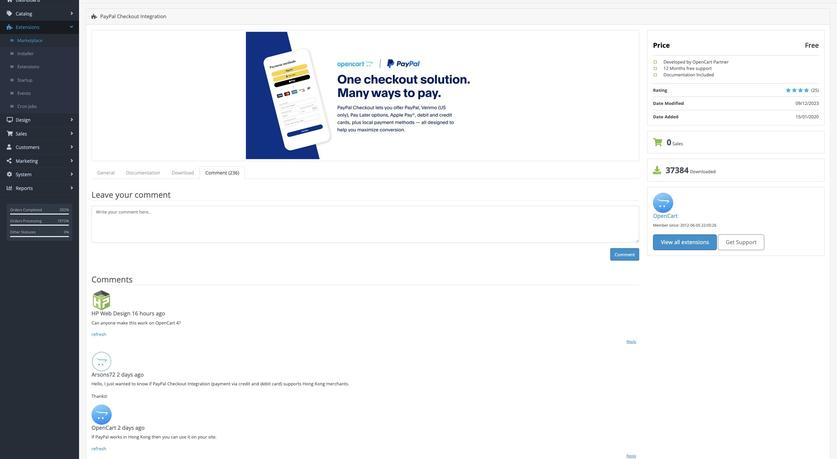 Task type: vqa. For each thing, say whether or not it's contained in the screenshot.
gdpr
no



Task type: describe. For each thing, give the bounding box(es) containing it.
2 star image from the left
[[792, 88, 797, 93]]

system
[[14, 171, 32, 178]]

get support link
[[718, 234, 765, 250]]

price
[[653, 41, 670, 50]]

on inside opencart 2 days ago if paypal works in hong kong then you can use it on your site.
[[191, 434, 197, 440]]

design link
[[0, 113, 79, 127]]

292%
[[60, 207, 69, 212]]

supports
[[283, 381, 301, 387]]

general
[[97, 169, 115, 176]]

reply button for 2 days ago
[[624, 452, 639, 459]]

leave
[[92, 189, 113, 200]]

1 vertical spatial shopping cart image
[[653, 138, 662, 146]]

1 vertical spatial extensions
[[17, 64, 39, 70]]

opencart inside hp web design 16 hours ago can anyone make this work on opencart 4?
[[155, 320, 175, 326]]

site.
[[208, 434, 217, 440]]

Write your comment here.. text field
[[92, 206, 639, 243]]

star image
[[798, 88, 803, 93]]

(payment
[[211, 381, 231, 387]]

can
[[92, 320, 99, 326]]

user image
[[7, 144, 13, 150]]

comment for comment
[[615, 252, 635, 258]]

credit
[[239, 381, 250, 387]]

puzzle piece image for extensions
[[7, 24, 13, 30]]

reports link
[[0, 182, 79, 195]]

use
[[179, 434, 186, 440]]

documentation link
[[120, 166, 166, 179]]

09/12/2023
[[796, 100, 819, 106]]

opencart inside opencart 2 days ago if paypal works in hong kong then you can use it on your site.
[[92, 424, 116, 432]]

months
[[670, 65, 685, 71]]

download link
[[166, 166, 200, 179]]

startup
[[17, 77, 32, 83]]

share alt image
[[7, 158, 13, 163]]

1 horizontal spatial kong
[[315, 381, 325, 387]]

marketplace link
[[0, 34, 79, 47]]

4?
[[176, 320, 181, 326]]

sales link
[[0, 127, 79, 140]]

thanks!
[[92, 393, 107, 399]]

comment (236) link
[[200, 166, 245, 179]]

shopping cart image inside the sales link
[[7, 131, 13, 136]]

0 vertical spatial paypal
[[100, 13, 116, 20]]

developed
[[664, 59, 685, 65]]

ago for arsons72 2 days ago
[[134, 371, 144, 378]]

1 vertical spatial paypal
[[153, 381, 166, 387]]

debit
[[260, 381, 271, 387]]

rating
[[653, 87, 667, 93]]

i
[[104, 381, 106, 387]]

(25)
[[810, 87, 819, 93]]

0 horizontal spatial integration
[[140, 13, 166, 20]]

orders for orders completed
[[10, 207, 22, 212]]

0%
[[64, 230, 69, 235]]

works
[[110, 434, 122, 440]]

date for date added
[[653, 114, 664, 120]]

paypal checkout integration
[[99, 13, 166, 20]]

installer
[[17, 51, 34, 57]]

1 horizontal spatial checkout
[[167, 381, 186, 387]]

puzzle piece image for paypal checkout integration
[[92, 14, 97, 19]]

refresh for refresh reply
[[92, 331, 106, 337]]

comment for comment (236)
[[205, 169, 227, 176]]

get support
[[726, 238, 757, 246]]

16
[[132, 310, 138, 317]]

hp web design 16 hours ago can anyone make this work on opencart 4?
[[92, 310, 181, 326]]

05
[[696, 223, 700, 228]]

get
[[726, 238, 735, 246]]

free
[[686, 65, 695, 71]]

just
[[107, 381, 114, 387]]

installer link
[[0, 47, 79, 60]]

all
[[674, 238, 680, 246]]

know
[[137, 381, 148, 387]]

leave your comment
[[92, 189, 171, 200]]

0 sales
[[667, 137, 683, 148]]

06-
[[690, 223, 696, 228]]

1 vertical spatial integration
[[188, 381, 210, 387]]

1973%
[[57, 218, 69, 223]]

download image
[[653, 166, 661, 174]]

catalog
[[14, 10, 32, 17]]

opencart inside opencart member since: 2012-06-05 22:05:26
[[653, 212, 678, 220]]

jobs
[[28, 103, 37, 109]]

in
[[123, 434, 127, 440]]

12
[[664, 65, 669, 71]]

completed
[[23, 207, 42, 212]]

0 vertical spatial design
[[14, 117, 31, 123]]

startup link
[[0, 74, 79, 87]]

added
[[665, 114, 679, 120]]

cog image
[[7, 172, 13, 177]]

statuses
[[21, 230, 36, 235]]

can
[[171, 434, 178, 440]]

comment button
[[610, 248, 639, 261]]

modified
[[665, 100, 684, 106]]

1 extensions link from the top
[[0, 21, 79, 34]]

marketplace
[[17, 37, 43, 43]]

comment (236)
[[205, 169, 239, 176]]

date modified
[[653, 100, 684, 106]]

0
[[667, 137, 671, 148]]

0 vertical spatial extensions
[[14, 24, 39, 30]]

this
[[129, 320, 137, 326]]

cron jobs link
[[0, 100, 79, 113]]

days for opencart
[[122, 424, 134, 432]]

events link
[[0, 87, 79, 100]]

opencart 2 days ago if paypal works in hong kong then you can use it on your site.
[[92, 424, 217, 440]]

paypal inside opencart 2 days ago if paypal works in hong kong then you can use it on your site.
[[95, 434, 109, 440]]

work
[[138, 320, 148, 326]]

anyone
[[101, 320, 116, 326]]

1 star image from the left
[[786, 88, 791, 93]]



Task type: locate. For each thing, give the bounding box(es) containing it.
0 horizontal spatial documentation
[[126, 169, 160, 176]]

1 refresh link from the top
[[92, 331, 106, 337]]

shopping cart image left 0
[[653, 138, 662, 146]]

15/01/2020
[[796, 114, 819, 120]]

0 horizontal spatial opencart image
[[92, 405, 112, 425]]

0 vertical spatial reply button
[[624, 337, 639, 346]]

orders up other
[[10, 218, 22, 223]]

0 vertical spatial days
[[121, 371, 133, 378]]

3 star image from the left
[[804, 88, 809, 93]]

kong left merchants.
[[315, 381, 325, 387]]

arsons72
[[92, 371, 115, 378]]

to
[[132, 381, 136, 387]]

2 refresh link from the top
[[92, 446, 106, 452]]

1 horizontal spatial design
[[113, 310, 130, 317]]

0 vertical spatial extensions link
[[0, 21, 79, 34]]

2 up works
[[118, 424, 121, 432]]

documentation down months in the right of the page
[[664, 72, 695, 78]]

0 vertical spatial hong
[[303, 381, 314, 387]]

tag image
[[7, 11, 13, 16]]

kong inside opencart 2 days ago if paypal works in hong kong then you can use it on your site.
[[140, 434, 151, 440]]

developed by opencart partner 12 months free support documentation included
[[664, 59, 729, 78]]

2 orders from the top
[[10, 218, 22, 223]]

2
[[117, 371, 120, 378], [118, 424, 121, 432]]

1 reply from the top
[[627, 339, 636, 344]]

1 horizontal spatial integration
[[188, 381, 210, 387]]

2 horizontal spatial star image
[[804, 88, 809, 93]]

hong right supports
[[303, 381, 314, 387]]

1 vertical spatial design
[[113, 310, 130, 317]]

1 vertical spatial reply
[[627, 454, 636, 459]]

design up make
[[113, 310, 130, 317]]

on right work
[[149, 320, 154, 326]]

home image
[[7, 0, 13, 2]]

0 horizontal spatial shopping cart image
[[7, 131, 13, 136]]

other statuses
[[10, 230, 36, 235]]

0 vertical spatial documentation
[[664, 72, 695, 78]]

0 vertical spatial kong
[[315, 381, 325, 387]]

1 horizontal spatial puzzle piece image
[[92, 14, 97, 19]]

shopping cart image
[[7, 131, 13, 136], [653, 138, 662, 146]]

ago for opencart 2 days ago if paypal works in hong kong then you can use it on your site.
[[135, 424, 145, 432]]

you
[[162, 434, 170, 440]]

1 horizontal spatial shopping cart image
[[653, 138, 662, 146]]

hong right in
[[128, 434, 139, 440]]

hp
[[92, 310, 99, 317]]

extensions up marketplace
[[14, 24, 39, 30]]

web
[[100, 310, 112, 317]]

1 vertical spatial opencart image
[[92, 405, 112, 425]]

0 vertical spatial ago
[[156, 310, 165, 317]]

2 extensions link from the top
[[0, 60, 79, 74]]

(236)
[[228, 169, 239, 176]]

refresh inside refresh reply
[[92, 331, 106, 337]]

1 vertical spatial date
[[653, 114, 664, 120]]

shopping cart image up user 'image'
[[7, 131, 13, 136]]

0 vertical spatial date
[[653, 100, 664, 106]]

hello, i just wanted to know if paypal checkout integration (payment via credit and debit card) supports hong kong merchants.
[[92, 381, 349, 387]]

paypal
[[100, 13, 116, 20], [153, 381, 166, 387], [95, 434, 109, 440]]

1 vertical spatial on
[[191, 434, 197, 440]]

on
[[149, 320, 154, 326], [191, 434, 197, 440]]

1 horizontal spatial comment
[[615, 252, 635, 258]]

1 vertical spatial days
[[122, 424, 134, 432]]

orders for orders processing
[[10, 218, 22, 223]]

then
[[152, 434, 161, 440]]

hp web design image
[[92, 290, 112, 311]]

0 horizontal spatial puzzle piece image
[[7, 24, 13, 30]]

other
[[10, 230, 20, 235]]

0 horizontal spatial star image
[[786, 88, 791, 93]]

1 horizontal spatial your
[[198, 434, 207, 440]]

your inside opencart 2 days ago if paypal works in hong kong then you can use it on your site.
[[198, 434, 207, 440]]

0 horizontal spatial design
[[14, 117, 31, 123]]

opencart image for 2
[[92, 405, 112, 425]]

ago inside hp web design 16 hours ago can anyone make this work on opencart 4?
[[156, 310, 165, 317]]

0 horizontal spatial sales
[[14, 130, 27, 137]]

days up wanted
[[121, 371, 133, 378]]

0 vertical spatial refresh
[[92, 331, 106, 337]]

if
[[149, 381, 152, 387]]

2 reply from the top
[[627, 454, 636, 459]]

0 vertical spatial 2
[[117, 371, 120, 378]]

opencart up if
[[92, 424, 116, 432]]

0 horizontal spatial checkout
[[117, 13, 139, 20]]

1 vertical spatial ago
[[134, 371, 144, 378]]

opencart up member on the top right
[[653, 212, 678, 220]]

refresh link down the can
[[92, 331, 106, 337]]

1 vertical spatial puzzle piece image
[[7, 24, 13, 30]]

1 vertical spatial orders
[[10, 218, 22, 223]]

reply inside button
[[627, 454, 636, 459]]

cron
[[17, 103, 27, 109]]

design inside hp web design 16 hours ago can anyone make this work on opencart 4?
[[113, 310, 130, 317]]

1 horizontal spatial star image
[[792, 88, 797, 93]]

view all extensions link
[[653, 234, 717, 250]]

extensions link
[[0, 21, 79, 34], [0, 60, 79, 74]]

opencart image
[[653, 193, 673, 213], [92, 405, 112, 425]]

via
[[232, 381, 237, 387]]

hong inside opencart 2 days ago if paypal works in hong kong then you can use it on your site.
[[128, 434, 139, 440]]

1 vertical spatial comment
[[615, 252, 635, 258]]

on inside hp web design 16 hours ago can anyone make this work on opencart 4?
[[149, 320, 154, 326]]

opencart image for member
[[653, 193, 673, 213]]

37384 downloaded
[[666, 165, 716, 176]]

1 vertical spatial your
[[198, 434, 207, 440]]

star image
[[786, 88, 791, 93], [792, 88, 797, 93], [804, 88, 809, 93]]

downloaded
[[690, 169, 716, 175]]

0 vertical spatial reply
[[627, 339, 636, 344]]

0 vertical spatial sales
[[14, 130, 27, 137]]

1 vertical spatial sales
[[673, 141, 683, 147]]

hong
[[303, 381, 314, 387], [128, 434, 139, 440]]

1 vertical spatial documentation
[[126, 169, 160, 176]]

0 vertical spatial comment
[[205, 169, 227, 176]]

2 inside opencart 2 days ago if paypal works in hong kong then you can use it on your site.
[[118, 424, 121, 432]]

0 vertical spatial puzzle piece image
[[92, 14, 97, 19]]

make
[[117, 320, 128, 326]]

refresh for refresh
[[92, 446, 106, 452]]

arsons72 image
[[92, 352, 112, 372]]

comments
[[92, 274, 133, 285]]

1 horizontal spatial hong
[[303, 381, 314, 387]]

2 reply button from the top
[[624, 452, 639, 459]]

reply button
[[624, 337, 639, 346], [624, 452, 639, 459]]

events
[[17, 90, 31, 96]]

days up in
[[122, 424, 134, 432]]

2 date from the top
[[653, 114, 664, 120]]

0 horizontal spatial comment
[[205, 169, 227, 176]]

extensions link down catalog link
[[0, 21, 79, 34]]

0 vertical spatial on
[[149, 320, 154, 326]]

paypal checkout integration image
[[246, 31, 485, 159]]

1 vertical spatial checkout
[[167, 381, 186, 387]]

extensions down installer
[[17, 64, 39, 70]]

1 horizontal spatial on
[[191, 434, 197, 440]]

it
[[188, 434, 190, 440]]

hello,
[[92, 381, 103, 387]]

0 vertical spatial opencart image
[[653, 193, 673, 213]]

opencart left 4?
[[155, 320, 175, 326]]

date down "rating"
[[653, 100, 664, 106]]

ago inside opencart 2 days ago if paypal works in hong kong then you can use it on your site.
[[135, 424, 145, 432]]

chart bar image
[[7, 185, 13, 191]]

refresh reply
[[92, 331, 636, 344]]

desktop image
[[7, 117, 13, 123]]

2 for arsons72
[[117, 371, 120, 378]]

1 vertical spatial refresh link
[[92, 446, 106, 452]]

2 refresh from the top
[[92, 446, 106, 452]]

sales right 0
[[673, 141, 683, 147]]

comment inside button
[[615, 252, 635, 258]]

view
[[661, 238, 673, 246]]

0 vertical spatial orders
[[10, 207, 22, 212]]

view all extensions
[[661, 238, 709, 246]]

date left added in the top of the page
[[653, 114, 664, 120]]

checkout
[[117, 13, 139, 20], [167, 381, 186, 387]]

1 horizontal spatial sales
[[673, 141, 683, 147]]

member
[[653, 223, 668, 228]]

1 vertical spatial extensions link
[[0, 60, 79, 74]]

1 horizontal spatial documentation
[[664, 72, 695, 78]]

refresh down if
[[92, 446, 106, 452]]

days
[[121, 371, 133, 378], [122, 424, 134, 432]]

0 horizontal spatial kong
[[140, 434, 151, 440]]

puzzle piece image inside extensions link
[[7, 24, 13, 30]]

kong left then
[[140, 434, 151, 440]]

extensions
[[14, 24, 39, 30], [17, 64, 39, 70]]

sales up customers
[[14, 130, 27, 137]]

2012-
[[680, 223, 690, 228]]

download
[[172, 169, 194, 176]]

comment
[[135, 189, 171, 200]]

0 vertical spatial refresh link
[[92, 331, 106, 337]]

opencart image down thanks!
[[92, 405, 112, 425]]

by
[[687, 59, 691, 65]]

and
[[251, 381, 259, 387]]

extensions link down installer
[[0, 60, 79, 74]]

opencart link
[[653, 212, 678, 220]]

free
[[805, 41, 819, 50]]

days for arsons72
[[121, 371, 133, 378]]

1 reply button from the top
[[624, 337, 639, 346]]

if
[[92, 434, 94, 440]]

support
[[736, 238, 757, 246]]

on right it on the left bottom of the page
[[191, 434, 197, 440]]

marketing link
[[0, 154, 79, 168]]

1 horizontal spatial opencart image
[[653, 193, 673, 213]]

included
[[696, 72, 714, 78]]

2 up wanted
[[117, 371, 120, 378]]

1 vertical spatial reply button
[[624, 452, 639, 459]]

customers
[[14, 144, 39, 150]]

1 vertical spatial hong
[[128, 434, 139, 440]]

0 horizontal spatial on
[[149, 320, 154, 326]]

orders up orders processing
[[10, 207, 22, 212]]

documentation
[[664, 72, 695, 78], [126, 169, 160, 176]]

reply button for 16 hours ago
[[624, 337, 639, 346]]

puzzle piece image
[[92, 14, 97, 19], [7, 24, 13, 30]]

opencart image up member on the top right
[[653, 193, 673, 213]]

cron jobs
[[17, 103, 37, 109]]

orders processing
[[10, 218, 42, 223]]

refresh link down if
[[92, 446, 106, 452]]

integration
[[140, 13, 166, 20], [188, 381, 210, 387]]

documentation inside the "developed by opencart partner 12 months free support documentation included"
[[664, 72, 695, 78]]

1 vertical spatial refresh
[[92, 446, 106, 452]]

0 vertical spatial integration
[[140, 13, 166, 20]]

1 vertical spatial kong
[[140, 434, 151, 440]]

22:05:26
[[701, 223, 717, 228]]

opencart inside the "developed by opencart partner 12 months free support documentation included"
[[693, 59, 712, 65]]

sales inside 0 sales
[[673, 141, 683, 147]]

arsons72 2 days ago
[[92, 371, 144, 378]]

2 vertical spatial paypal
[[95, 434, 109, 440]]

0 vertical spatial checkout
[[117, 13, 139, 20]]

2 for opencart
[[118, 424, 121, 432]]

date
[[653, 100, 664, 106], [653, 114, 664, 120]]

your right 'leave'
[[115, 189, 133, 200]]

reply
[[627, 339, 636, 344], [627, 454, 636, 459]]

1 date from the top
[[653, 100, 664, 106]]

0 horizontal spatial hong
[[128, 434, 139, 440]]

reports
[[14, 185, 33, 191]]

documentation up comment
[[126, 169, 160, 176]]

1 vertical spatial 2
[[118, 424, 121, 432]]

processing
[[23, 218, 42, 223]]

orders completed
[[10, 207, 42, 212]]

1 refresh from the top
[[92, 331, 106, 337]]

customers link
[[0, 141, 79, 154]]

your left site.
[[198, 434, 207, 440]]

hours
[[140, 310, 154, 317]]

system link
[[0, 168, 79, 181]]

card)
[[272, 381, 282, 387]]

0 vertical spatial shopping cart image
[[7, 131, 13, 136]]

extensions
[[682, 238, 709, 246]]

2 vertical spatial ago
[[135, 424, 145, 432]]

reply inside refresh reply
[[627, 339, 636, 344]]

37384
[[666, 165, 689, 176]]

1 orders from the top
[[10, 207, 22, 212]]

date for date modified
[[653, 100, 664, 106]]

refresh down the can
[[92, 331, 106, 337]]

0 vertical spatial your
[[115, 189, 133, 200]]

days inside opencart 2 days ago if paypal works in hong kong then you can use it on your site.
[[122, 424, 134, 432]]

merchants.
[[326, 381, 349, 387]]

design right desktop icon
[[14, 117, 31, 123]]

opencart up support
[[693, 59, 712, 65]]

0 horizontal spatial your
[[115, 189, 133, 200]]



